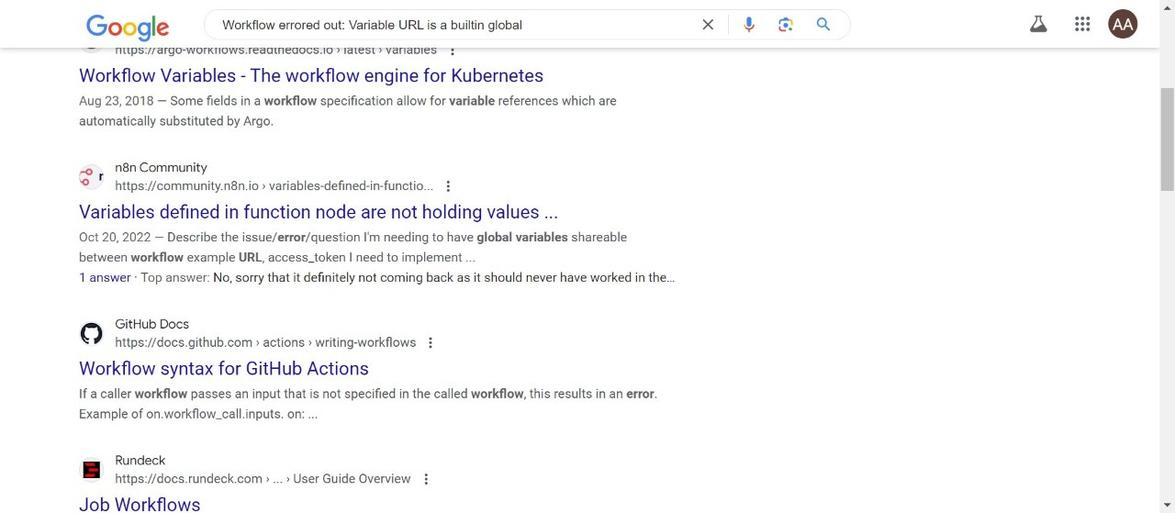 Task type: describe. For each thing, give the bounding box(es) containing it.
search labs image
[[1028, 13, 1050, 35]]

search by image image
[[777, 15, 795, 34]]

Search text field
[[223, 10, 688, 39]]



Task type: vqa. For each thing, say whether or not it's contained in the screenshot.
"Add your business" Link
no



Task type: locate. For each thing, give the bounding box(es) containing it.
None text field
[[115, 40, 437, 59], [333, 42, 437, 57], [115, 177, 434, 195], [115, 334, 416, 352], [252, 335, 416, 350], [262, 472, 411, 487], [115, 40, 437, 59], [333, 42, 437, 57], [115, 177, 434, 195], [115, 334, 416, 352], [252, 335, 416, 350], [262, 472, 411, 487]]

search by voice image
[[740, 15, 759, 34]]

None search field
[[57, 0, 869, 45]]

None text field
[[259, 178, 434, 193], [115, 471, 411, 489], [259, 178, 434, 193], [115, 471, 411, 489]]

go to google home image
[[86, 15, 171, 42]]



